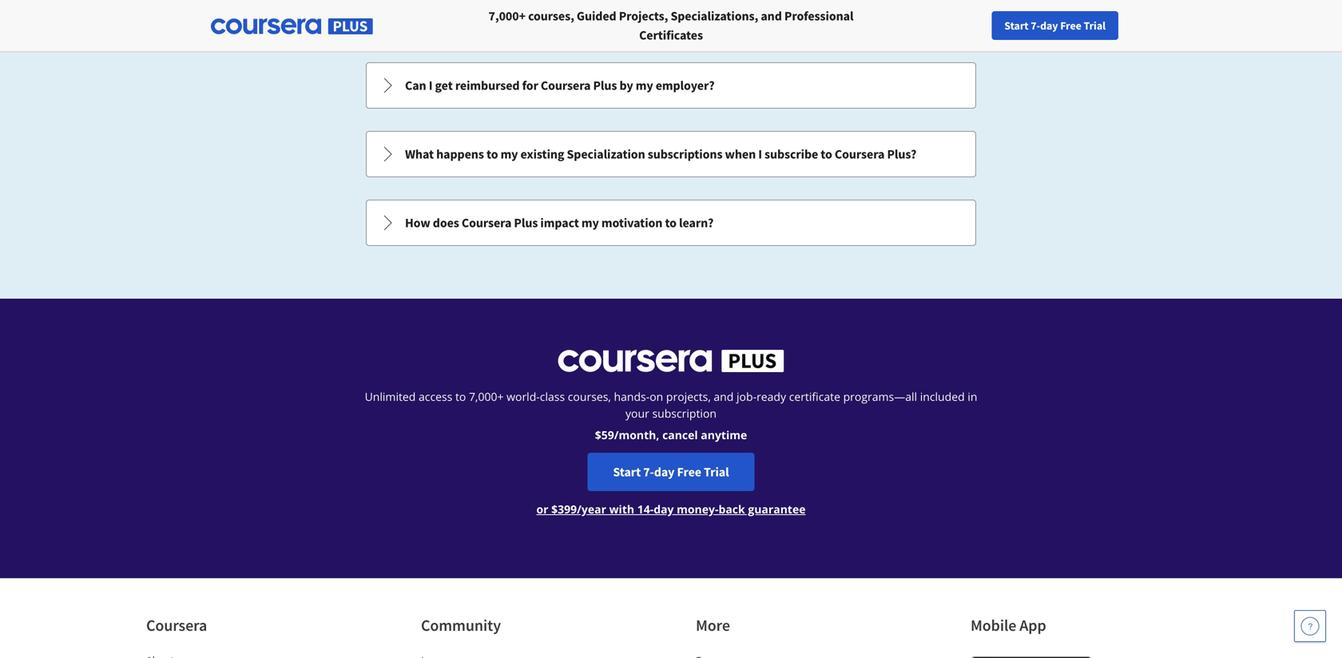 Task type: vqa. For each thing, say whether or not it's contained in the screenshot.
the can i get reimbursed for coursera plus by my employer?
yes



Task type: locate. For each thing, give the bounding box(es) containing it.
subscription
[[652, 406, 717, 421]]

2 vertical spatial my
[[581, 215, 599, 231]]

0 vertical spatial and
[[761, 8, 782, 24]]

mobile app
[[971, 616, 1046, 635]]

find your new career link
[[993, 16, 1110, 36]]

get
[[435, 77, 453, 93]]

1 horizontal spatial i
[[758, 146, 762, 162]]

trial right new
[[1084, 18, 1106, 33]]

0 horizontal spatial start 7-day free trial
[[613, 464, 729, 480]]

3 list item from the left
[[696, 653, 832, 658]]

7,000+ courses, guided projects, specializations, and professional certificates
[[489, 8, 854, 43]]

0 vertical spatial coursera plus image
[[211, 18, 373, 34]]

start up with
[[613, 464, 641, 480]]

employer?
[[656, 77, 715, 93]]

your inside unlimited access to 7,000+ world-class courses, hands-on projects, and job-ready certificate programs—all included in your subscription
[[625, 406, 649, 421]]

1 horizontal spatial start
[[1004, 18, 1029, 33]]

1 vertical spatial start 7-day free trial button
[[587, 453, 755, 491]]

my inside can i get reimbursed for coursera plus by my employer? dropdown button
[[636, 77, 653, 93]]

start left new
[[1004, 18, 1029, 33]]

1 vertical spatial coursera plus image
[[558, 350, 784, 372]]

1 horizontal spatial list item
[[421, 653, 557, 658]]

projects,
[[666, 389, 711, 404]]

free for the rightmost "start 7-day free trial" "button"
[[1060, 18, 1081, 33]]

coursera
[[541, 77, 591, 93], [835, 146, 885, 162], [462, 215, 512, 231], [146, 616, 207, 635]]

start 7-day free trial
[[1004, 18, 1106, 33], [613, 464, 729, 480]]

0 vertical spatial my
[[636, 77, 653, 93]]

plus left by
[[593, 77, 617, 93]]

world-
[[507, 389, 540, 404]]

0 horizontal spatial and
[[714, 389, 734, 404]]

to
[[486, 146, 498, 162], [821, 146, 832, 162], [665, 215, 677, 231], [455, 389, 466, 404]]

i
[[429, 77, 433, 93], [758, 146, 762, 162]]

7,000+ up reimbursed
[[489, 8, 526, 24]]

free for the bottommost "start 7-day free trial" "button"
[[677, 464, 701, 480]]

to inside unlimited access to 7,000+ world-class courses, hands-on projects, and job-ready certificate programs—all included in your subscription
[[455, 389, 466, 404]]

back
[[719, 502, 745, 517]]

1 vertical spatial free
[[677, 464, 701, 480]]

0 horizontal spatial start
[[613, 464, 641, 480]]

1 horizontal spatial and
[[761, 8, 782, 24]]

courses, inside 7,000+ courses, guided projects, specializations, and professional certificates
[[528, 8, 574, 24]]

1 vertical spatial 7,000+
[[469, 389, 504, 404]]

with
[[609, 502, 634, 517]]

trial
[[1084, 18, 1106, 33], [704, 464, 729, 480]]

and left job-
[[714, 389, 734, 404]]

1 horizontal spatial my
[[581, 215, 599, 231]]

list
[[364, 0, 978, 248]]

1 vertical spatial your
[[625, 406, 649, 421]]

reimbursed
[[455, 77, 520, 93]]

1 horizontal spatial start 7-day free trial
[[1004, 18, 1106, 33]]

coursera plus image
[[211, 18, 373, 34], [558, 350, 784, 372]]

i inside dropdown button
[[429, 77, 433, 93]]

7- up '14-'
[[643, 464, 654, 480]]

to right subscribe
[[821, 146, 832, 162]]

1 vertical spatial 7-
[[643, 464, 654, 480]]

2 horizontal spatial my
[[636, 77, 653, 93]]

i right when
[[758, 146, 762, 162]]

0 horizontal spatial trial
[[704, 464, 729, 480]]

to right happens on the left of page
[[486, 146, 498, 162]]

on
[[650, 389, 663, 404]]

None search field
[[220, 10, 603, 42]]

0 horizontal spatial coursera plus image
[[211, 18, 373, 34]]

my
[[636, 77, 653, 93], [501, 146, 518, 162], [581, 215, 599, 231]]

0 vertical spatial i
[[429, 77, 433, 93]]

download on the app store image
[[971, 657, 1092, 658]]

free up money-
[[677, 464, 701, 480]]

0 horizontal spatial 7-
[[643, 464, 654, 480]]

0 horizontal spatial list item
[[146, 653, 282, 658]]

0 horizontal spatial plus
[[514, 215, 538, 231]]

certificate
[[789, 389, 840, 404]]

coursera inside 'dropdown button'
[[835, 146, 885, 162]]

0 horizontal spatial i
[[429, 77, 433, 93]]

your down hands-
[[625, 406, 649, 421]]

0 horizontal spatial free
[[677, 464, 701, 480]]

7- left new
[[1031, 18, 1040, 33]]

my left existing
[[501, 146, 518, 162]]

start 7-day free trial button
[[992, 11, 1118, 40], [587, 453, 755, 491]]

1 vertical spatial i
[[758, 146, 762, 162]]

0 vertical spatial start
[[1004, 18, 1029, 33]]

and inside unlimited access to 7,000+ world-class courses, hands-on projects, and job-ready certificate programs—all included in your subscription
[[714, 389, 734, 404]]

courses, right class
[[568, 389, 611, 404]]

what
[[405, 146, 434, 162]]

free
[[1060, 18, 1081, 33], [677, 464, 701, 480]]

7,000+ left the world- at the left of the page
[[469, 389, 504, 404]]

your right the find
[[1024, 18, 1045, 33]]

0 vertical spatial day
[[1040, 18, 1058, 33]]

day
[[1040, 18, 1058, 33], [654, 464, 675, 480], [654, 502, 674, 517]]

0 vertical spatial plus
[[593, 77, 617, 93]]

1 vertical spatial plus
[[514, 215, 538, 231]]

list item for coursera
[[146, 653, 282, 658]]

0 vertical spatial free
[[1060, 18, 1081, 33]]

new
[[1048, 18, 1069, 33]]

motivation
[[601, 215, 663, 231]]

access
[[419, 389, 452, 404]]

cancel
[[662, 427, 698, 443]]

list item
[[146, 653, 282, 658], [421, 653, 557, 658], [696, 653, 832, 658]]

1 horizontal spatial plus
[[593, 77, 617, 93]]

learn?
[[679, 215, 714, 231]]

$399
[[551, 502, 577, 517]]

0 horizontal spatial your
[[625, 406, 649, 421]]

1 vertical spatial start 7-day free trial
[[613, 464, 729, 480]]

find your new career
[[1001, 18, 1102, 33]]

1 horizontal spatial your
[[1024, 18, 1045, 33]]

1 vertical spatial day
[[654, 464, 675, 480]]

1 list item from the left
[[146, 653, 282, 658]]

0 vertical spatial courses,
[[528, 8, 574, 24]]

app
[[1020, 616, 1046, 635]]

my right by
[[636, 77, 653, 93]]

2 list item from the left
[[421, 653, 557, 658]]

7-
[[1031, 18, 1040, 33], [643, 464, 654, 480]]

0 vertical spatial 7-
[[1031, 18, 1040, 33]]

unlimited
[[365, 389, 416, 404]]

1 vertical spatial my
[[501, 146, 518, 162]]

programs—all
[[843, 389, 917, 404]]

1 horizontal spatial coursera plus image
[[558, 350, 784, 372]]

0 vertical spatial 7,000+
[[489, 8, 526, 24]]

unlimited access to 7,000+ world-class courses, hands-on projects, and job-ready certificate programs—all included in your subscription
[[365, 389, 977, 421]]

trial down anytime
[[704, 464, 729, 480]]

day left money-
[[654, 502, 674, 517]]

1 vertical spatial and
[[714, 389, 734, 404]]

1 horizontal spatial free
[[1060, 18, 1081, 33]]

plus
[[593, 77, 617, 93], [514, 215, 538, 231]]

0 horizontal spatial my
[[501, 146, 518, 162]]

to right access
[[455, 389, 466, 404]]

0 vertical spatial start 7-day free trial button
[[992, 11, 1118, 40]]

0 vertical spatial trial
[[1084, 18, 1106, 33]]

1 horizontal spatial trial
[[1084, 18, 1106, 33]]

for
[[522, 77, 538, 93]]

2 horizontal spatial list item
[[696, 653, 832, 658]]

my right impact
[[581, 215, 599, 231]]

start
[[1004, 18, 1029, 33], [613, 464, 641, 480]]

anytime
[[701, 427, 747, 443]]

1 horizontal spatial 7-
[[1031, 18, 1040, 33]]

and left professional
[[761, 8, 782, 24]]

and
[[761, 8, 782, 24], [714, 389, 734, 404]]

plus left impact
[[514, 215, 538, 231]]

day left career in the right top of the page
[[1040, 18, 1058, 33]]

day up or $399 /year with 14-day money-back guarantee
[[654, 464, 675, 480]]

professional
[[784, 8, 854, 24]]

money-
[[677, 502, 719, 517]]

your
[[1024, 18, 1045, 33], [625, 406, 649, 421]]

$59
[[595, 427, 614, 443]]

i inside 'dropdown button'
[[758, 146, 762, 162]]

courses, left the guided
[[528, 8, 574, 24]]

0 horizontal spatial start 7-day free trial button
[[587, 453, 755, 491]]

1 vertical spatial start
[[613, 464, 641, 480]]

courses,
[[528, 8, 574, 24], [568, 389, 611, 404]]

to left learn?
[[665, 215, 677, 231]]

what happens to my existing specialization subscriptions when i subscribe to coursera plus? button
[[367, 132, 975, 177]]

or
[[536, 502, 548, 517]]

free right the find
[[1060, 18, 1081, 33]]

1 vertical spatial courses,
[[568, 389, 611, 404]]

specializations,
[[671, 8, 758, 24]]

i left get
[[429, 77, 433, 93]]

7,000+
[[489, 8, 526, 24], [469, 389, 504, 404]]



Task type: describe. For each thing, give the bounding box(es) containing it.
specialization
[[567, 146, 645, 162]]

day for the rightmost "start 7-day free trial" "button"
[[1040, 18, 1058, 33]]

certificates
[[639, 27, 703, 43]]

when
[[725, 146, 756, 162]]

help center image
[[1301, 617, 1320, 636]]

to inside dropdown button
[[665, 215, 677, 231]]

find
[[1001, 18, 1022, 33]]

day for the bottommost "start 7-day free trial" "button"
[[654, 464, 675, 480]]

plus?
[[887, 146, 916, 162]]

can i get reimbursed for coursera plus by my employer?
[[405, 77, 715, 93]]

14-
[[637, 502, 654, 517]]

mobile
[[971, 616, 1016, 635]]

$59 /month, cancel anytime
[[595, 427, 747, 443]]

by
[[619, 77, 633, 93]]

class
[[540, 389, 565, 404]]

/year
[[577, 502, 606, 517]]

included
[[920, 389, 965, 404]]

subscriptions
[[648, 146, 723, 162]]

how does coursera plus impact my motivation to learn?
[[405, 215, 714, 231]]

or $399 /year with 14-day money-back guarantee
[[536, 502, 806, 517]]

my inside what happens to my existing specialization subscriptions when i subscribe to coursera plus? 'dropdown button'
[[501, 146, 518, 162]]

can i get reimbursed for coursera plus by my employer? button
[[367, 63, 975, 108]]

coursera plus image for courses,
[[211, 18, 373, 34]]

coursera plus image for access
[[558, 350, 784, 372]]

job-
[[737, 389, 757, 404]]

what happens to my existing specialization subscriptions when i subscribe to coursera plus?
[[405, 146, 916, 162]]

subscribe
[[765, 146, 818, 162]]

1 vertical spatial trial
[[704, 464, 729, 480]]

my inside how does coursera plus impact my motivation to learn? dropdown button
[[581, 215, 599, 231]]

projects,
[[619, 8, 668, 24]]

/month,
[[614, 427, 659, 443]]

can
[[405, 77, 426, 93]]

community
[[421, 616, 501, 635]]

7,000+ inside 7,000+ courses, guided projects, specializations, and professional certificates
[[489, 8, 526, 24]]

in
[[968, 389, 977, 404]]

does
[[433, 215, 459, 231]]

how does coursera plus impact my motivation to learn? button
[[367, 201, 975, 245]]

0 vertical spatial start 7-day free trial
[[1004, 18, 1106, 33]]

impact
[[540, 215, 579, 231]]

career
[[1071, 18, 1102, 33]]

list item for community
[[421, 653, 557, 658]]

courses, inside unlimited access to 7,000+ world-class courses, hands-on projects, and job-ready certificate programs—all included in your subscription
[[568, 389, 611, 404]]

guarantee
[[748, 502, 806, 517]]

more
[[696, 616, 730, 635]]

ready
[[757, 389, 786, 404]]

1 horizontal spatial start 7-day free trial button
[[992, 11, 1118, 40]]

hands-
[[614, 389, 650, 404]]

2 vertical spatial day
[[654, 502, 674, 517]]

and inside 7,000+ courses, guided projects, specializations, and professional certificates
[[761, 8, 782, 24]]

list containing can i get reimbursed for coursera plus by my employer?
[[364, 0, 978, 248]]

list item for more
[[696, 653, 832, 658]]

how
[[405, 215, 430, 231]]

0 vertical spatial your
[[1024, 18, 1045, 33]]

happens
[[436, 146, 484, 162]]

7,000+ inside unlimited access to 7,000+ world-class courses, hands-on projects, and job-ready certificate programs—all included in your subscription
[[469, 389, 504, 404]]

existing
[[520, 146, 564, 162]]

guided
[[577, 8, 616, 24]]



